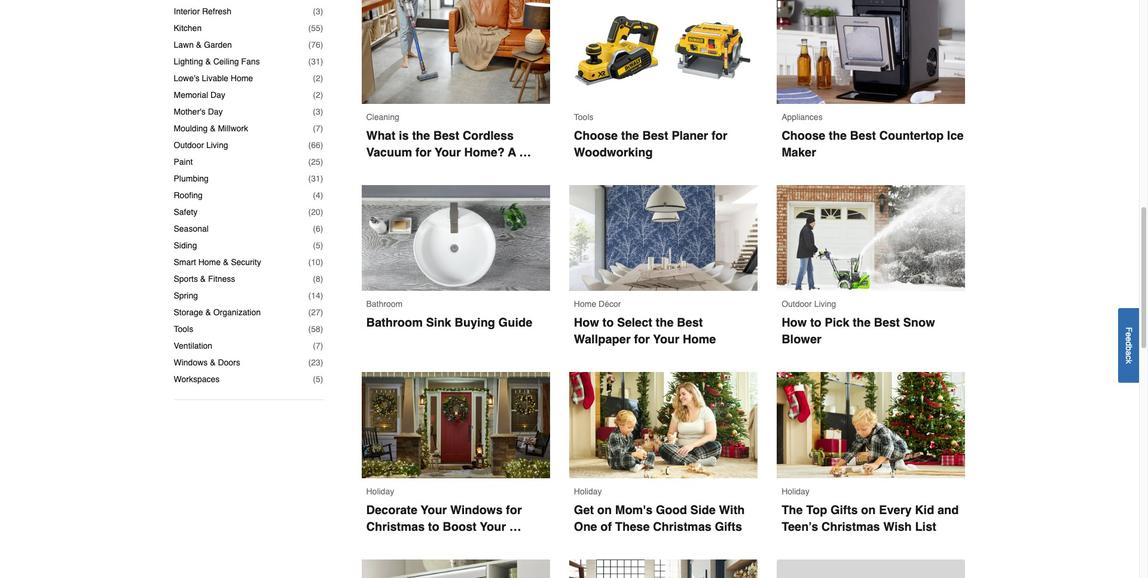 Task type: describe. For each thing, give the bounding box(es) containing it.
) for tools
[[320, 325, 323, 334]]

a white stainless steel under-cabinet microwave oven. image
[[362, 560, 550, 579]]

( for plumbing
[[308, 174, 311, 184]]

lawn
[[174, 40, 194, 50]]

a couple organizing sports equipment using plastic storage containers in their garage. image
[[777, 560, 966, 579]]

what
[[366, 129, 396, 143]]

f
[[1124, 327, 1134, 333]]

a mom and her young child playing on the floor in front of a decorated christmas tree. image
[[569, 373, 758, 479]]

laminate wood-look flooring in a living room with a wood-burning fireplace and large windows. image
[[569, 560, 758, 579]]

storage & organization
[[174, 308, 261, 318]]

ventilation
[[174, 342, 212, 351]]

décor
[[599, 300, 621, 309]]

the inside what is the best cordless vacuum for your home? a comprehensive guide
[[412, 129, 430, 143]]

) for seasonal
[[320, 224, 323, 234]]

( for spring
[[308, 291, 311, 301]]

holiday for get
[[574, 487, 602, 497]]

31 for plumbing
[[311, 174, 320, 184]]

for inside what is the best cordless vacuum for your home? a comprehensive guide
[[416, 146, 432, 160]]

how to pick the best snow blower
[[782, 317, 939, 347]]

snow
[[903, 317, 935, 330]]

organization
[[213, 308, 261, 318]]

( for paint
[[308, 157, 311, 167]]

( for kitchen
[[308, 23, 311, 33]]

mother's day
[[174, 107, 223, 117]]

f e e d b a c k
[[1124, 327, 1134, 364]]

boost
[[443, 521, 477, 535]]

23
[[311, 358, 320, 368]]

( 4 )
[[313, 191, 323, 200]]

) for lowe's livable home
[[320, 74, 323, 83]]

the
[[782, 504, 803, 518]]

the inside how to select the best wallpaper for your home
[[656, 317, 674, 330]]

for inside how to select the best wallpaper for your home
[[634, 333, 650, 347]]

) for smart home & security
[[320, 258, 323, 267]]

5 for siding
[[316, 241, 320, 251]]

4
[[316, 191, 320, 200]]

cordless
[[463, 129, 514, 143]]

for inside decorate your windows for christmas to boost your holiday curb appeal
[[506, 504, 522, 518]]

security
[[231, 258, 261, 267]]

( 27 )
[[308, 308, 323, 318]]

day for mother's day
[[208, 107, 223, 117]]

) for interior refresh
[[320, 7, 323, 16]]

how to select the best wallpaper for your home
[[574, 317, 716, 347]]

plumbing
[[174, 174, 209, 184]]

( for workspaces
[[313, 375, 316, 385]]

) for memorial day
[[320, 90, 323, 100]]

outdoor living for how to pick the best snow blower
[[782, 300, 836, 309]]

best inside how to pick the best snow blower
[[874, 317, 900, 330]]

( for mother's day
[[313, 107, 316, 117]]

one
[[574, 521, 597, 535]]

lighting
[[174, 57, 203, 66]]

) for storage & organization
[[320, 308, 323, 318]]

5 for workspaces
[[316, 375, 320, 385]]

55
[[311, 23, 320, 33]]

mom's
[[615, 504, 653, 518]]

bathroom for bathroom sink buying guide
[[366, 317, 423, 330]]

( for sports & fitness
[[313, 275, 316, 284]]

good
[[656, 504, 687, 518]]

( 58 )
[[308, 325, 323, 334]]

best inside choose the best planer for woodworking
[[643, 129, 668, 143]]

choose for woodworking
[[574, 129, 618, 143]]

lawn & garden
[[174, 40, 232, 50]]

holiday inside decorate your windows for christmas to boost your holiday curb appeal
[[366, 538, 410, 551]]

best inside what is the best cordless vacuum for your home? a comprehensive guide
[[433, 129, 459, 143]]

) for mother's day
[[320, 107, 323, 117]]

teen's
[[782, 521, 818, 535]]

paint
[[174, 157, 193, 167]]

& for organization
[[205, 308, 211, 318]]

a dining room with blue and white tree wallpaper, white chairs, oversized pendants and a wood table. image
[[569, 185, 758, 291]]

7 for ventilation
[[316, 342, 320, 351]]

6
[[316, 224, 320, 234]]

siding
[[174, 241, 197, 251]]

( 25 )
[[308, 157, 323, 167]]

20
[[311, 208, 320, 217]]

d
[[1124, 342, 1134, 346]]

& for ceiling
[[205, 57, 211, 66]]

safety
[[174, 208, 197, 217]]

comprehensive
[[366, 163, 456, 176]]

home décor
[[574, 300, 621, 309]]

seasonal
[[174, 224, 209, 234]]

) for outdoor living
[[320, 141, 323, 150]]

ice
[[947, 129, 964, 143]]

) for lighting & ceiling fans
[[320, 57, 323, 66]]

the inside how to pick the best snow blower
[[853, 317, 871, 330]]

& for fitness
[[200, 275, 206, 284]]

a woman using a cordless vacuum to clean light gray concrete floors in a living room. image
[[362, 0, 550, 104]]

the inside choose the best planer for woodworking
[[621, 129, 639, 143]]

livable
[[202, 74, 228, 83]]

) for safety
[[320, 208, 323, 217]]

curb
[[413, 538, 441, 551]]

76
[[311, 40, 320, 50]]

spring
[[174, 291, 198, 301]]

2 for memorial day
[[316, 90, 320, 100]]

select
[[617, 317, 653, 330]]

living for how to pick the best snow blower
[[814, 300, 836, 309]]

( for lowe's livable home
[[313, 74, 316, 83]]

smart
[[174, 258, 196, 267]]

christmas inside decorate your windows for christmas to boost your holiday curb appeal
[[366, 521, 425, 535]]

k
[[1124, 360, 1134, 364]]

( for seasonal
[[313, 224, 316, 234]]

( 6 )
[[313, 224, 323, 234]]

58
[[311, 325, 320, 334]]

guide inside what is the best cordless vacuum for your home? a comprehensive guide
[[459, 163, 493, 176]]

& for doors
[[210, 358, 216, 368]]

wallpaper
[[574, 333, 631, 347]]

2 for lowe's livable home
[[316, 74, 320, 83]]

wish
[[884, 521, 912, 535]]

top
[[806, 504, 827, 518]]

sink
[[426, 317, 451, 330]]

kitchen
[[174, 23, 202, 33]]

3 for interior refresh
[[316, 7, 320, 16]]

mother's
[[174, 107, 206, 117]]

every
[[879, 504, 912, 518]]

( 3 ) for refresh
[[313, 7, 323, 16]]

a man using a snow blower to clear the driveway. image
[[777, 185, 966, 291]]

decorate your windows for christmas to boost your holiday curb appeal
[[366, 504, 525, 551]]

garden
[[204, 40, 232, 50]]

( for smart home & security
[[308, 258, 311, 267]]

get on mom's good side with one of these christmas gifts
[[574, 504, 748, 535]]

kid
[[915, 504, 934, 518]]

) for siding
[[320, 241, 323, 251]]

( for safety
[[308, 208, 311, 217]]

( 76 )
[[308, 40, 323, 50]]

1 e from the top
[[1124, 332, 1134, 337]]

( for siding
[[313, 241, 316, 251]]

home?
[[464, 146, 505, 160]]

how for how to select the best wallpaper for your home
[[574, 317, 599, 330]]

your for christmas
[[480, 521, 506, 535]]

side
[[691, 504, 716, 518]]

get
[[574, 504, 594, 518]]

( 20 )
[[308, 208, 323, 217]]

10
[[311, 258, 320, 267]]



Task type: vqa. For each thing, say whether or not it's contained in the screenshot.


Task type: locate. For each thing, give the bounding box(es) containing it.
1 vertical spatial ( 2 )
[[313, 90, 323, 100]]

0 horizontal spatial choose
[[574, 129, 618, 143]]

0 vertical spatial 5
[[316, 241, 320, 251]]

outdoor living down "moulding & millwork"
[[174, 141, 228, 150]]

2 on from the left
[[861, 504, 876, 518]]

8 ) from the top
[[320, 124, 323, 133]]

choose inside choose the best planer for woodworking
[[574, 129, 618, 143]]

16 ) from the top
[[320, 258, 323, 267]]

1 horizontal spatial on
[[861, 504, 876, 518]]

( 5 ) for siding
[[313, 241, 323, 251]]

0 vertical spatial guide
[[459, 163, 493, 176]]

1 ( 7 ) from the top
[[313, 124, 323, 133]]

holiday up the 'the'
[[782, 487, 810, 497]]

( for storage & organization
[[308, 308, 311, 318]]

with
[[719, 504, 745, 518]]

on up of
[[597, 504, 612, 518]]

f e e d b a c k button
[[1118, 308, 1139, 383]]

& up fitness
[[223, 258, 229, 267]]

5 down ( 23 ) in the left bottom of the page
[[316, 375, 320, 385]]

woodworking
[[574, 146, 653, 160]]

interior refresh
[[174, 7, 231, 16]]

1 5 from the top
[[316, 241, 320, 251]]

1 horizontal spatial outdoor living
[[782, 300, 836, 309]]

to left pick at the right bottom
[[810, 317, 822, 330]]

1 ( 2 ) from the top
[[313, 74, 323, 83]]

1 horizontal spatial tools
[[574, 112, 594, 122]]

) for moulding & millwork
[[320, 124, 323, 133]]

how inside how to pick the best snow blower
[[782, 317, 807, 330]]

0 vertical spatial ( 3 )
[[313, 7, 323, 16]]

9 ) from the top
[[320, 141, 323, 150]]

choose the best countertop ice maker
[[782, 129, 967, 160]]

1 vertical spatial 5
[[316, 375, 320, 385]]

23 ) from the top
[[320, 375, 323, 385]]

2 ( 2 ) from the top
[[313, 90, 323, 100]]

how for how to pick the best snow blower
[[782, 317, 807, 330]]

windows
[[174, 358, 208, 368], [450, 504, 503, 518]]

guide down home?
[[459, 163, 493, 176]]

3 for mother's day
[[316, 107, 320, 117]]

what is the best cordless vacuum for your home? a comprehensive guide
[[366, 129, 519, 176]]

decorate
[[366, 504, 418, 518]]

2 christmas from the left
[[653, 521, 712, 535]]

to inside decorate your windows for christmas to boost your holiday curb appeal
[[428, 521, 439, 535]]

( 31 ) down ( 25 )
[[308, 174, 323, 184]]

0 horizontal spatial to
[[428, 521, 439, 535]]

how inside how to select the best wallpaper for your home
[[574, 317, 599, 330]]

cleaning
[[366, 112, 399, 122]]

windows inside decorate your windows for christmas to boost your holiday curb appeal
[[450, 504, 503, 518]]

( for ventilation
[[313, 342, 316, 351]]

2 ( 3 ) from the top
[[313, 107, 323, 117]]

1 choose from the left
[[574, 129, 618, 143]]

14
[[311, 291, 320, 301]]

on inside the top gifts on every kid and teen's christmas wish list
[[861, 504, 876, 518]]

the exterior of a house decorated for christmas with garlands, wreaths and icicle lights. image
[[362, 373, 550, 479]]

windows down ventilation
[[174, 358, 208, 368]]

1 horizontal spatial to
[[603, 317, 614, 330]]

2 5 from the top
[[316, 375, 320, 385]]

doors
[[218, 358, 240, 368]]

( 55 )
[[308, 23, 323, 33]]

( 31 ) for lighting & ceiling fans
[[308, 57, 323, 66]]

storage
[[174, 308, 203, 318]]

( for moulding & millwork
[[313, 124, 316, 133]]

a round white bathroom sink installed on a gray wood countertop, seen from above. image
[[362, 185, 550, 291]]

1 horizontal spatial guide
[[499, 317, 532, 330]]

living
[[206, 141, 228, 150], [814, 300, 836, 309]]

e up d
[[1124, 332, 1134, 337]]

2 bathroom from the top
[[366, 317, 423, 330]]

1 horizontal spatial christmas
[[653, 521, 712, 535]]

best inside 'choose the best countertop ice maker'
[[850, 129, 876, 143]]

and
[[938, 504, 959, 518]]

best
[[433, 129, 459, 143], [643, 129, 668, 143], [850, 129, 876, 143], [677, 317, 703, 330], [874, 317, 900, 330]]

3 christmas from the left
[[822, 521, 880, 535]]

a young boy in christmas pajamas playing with toys in front of a christmas tree. image
[[777, 373, 966, 479]]

10 ) from the top
[[320, 157, 323, 167]]

1 7 from the top
[[316, 124, 320, 133]]

1 vertical spatial 7
[[316, 342, 320, 351]]

( 7 ) up 66
[[313, 124, 323, 133]]

0 vertical spatial ( 5 )
[[313, 241, 323, 251]]

0 horizontal spatial outdoor living
[[174, 141, 228, 150]]

of
[[601, 521, 612, 535]]

moulding & millwork
[[174, 124, 248, 133]]

living for (
[[206, 141, 228, 150]]

31 for lighting & ceiling fans
[[311, 57, 320, 66]]

1 ( 5 ) from the top
[[313, 241, 323, 251]]

( for interior refresh
[[313, 7, 316, 16]]

3 ) from the top
[[320, 40, 323, 50]]

( for windows & doors
[[308, 358, 311, 368]]

living up pick at the right bottom
[[814, 300, 836, 309]]

to for select
[[603, 317, 614, 330]]

holiday down decorate in the left bottom of the page
[[366, 538, 410, 551]]

( 8 )
[[313, 275, 323, 284]]

best right select
[[677, 317, 703, 330]]

1 vertical spatial outdoor living
[[782, 300, 836, 309]]

to
[[603, 317, 614, 330], [810, 317, 822, 330], [428, 521, 439, 535]]

1 christmas from the left
[[366, 521, 425, 535]]

memorial day
[[174, 90, 225, 100]]

best left countertop
[[850, 129, 876, 143]]

&
[[196, 40, 202, 50], [205, 57, 211, 66], [210, 124, 216, 133], [223, 258, 229, 267], [200, 275, 206, 284], [205, 308, 211, 318], [210, 358, 216, 368]]

7
[[316, 124, 320, 133], [316, 342, 320, 351]]

66
[[311, 141, 320, 150]]

) for plumbing
[[320, 174, 323, 184]]

choose the best planer for woodworking
[[574, 129, 731, 160]]

sports & fitness
[[174, 275, 235, 284]]

( 2 ) for memorial day
[[313, 90, 323, 100]]

1 vertical spatial 2
[[316, 90, 320, 100]]

b
[[1124, 346, 1134, 351]]

1 vertical spatial bathroom
[[366, 317, 423, 330]]

2 ( 5 ) from the top
[[313, 375, 323, 385]]

day
[[211, 90, 225, 100], [208, 107, 223, 117]]

1 vertical spatial ( 31 )
[[308, 174, 323, 184]]

refresh
[[202, 7, 231, 16]]

) for spring
[[320, 291, 323, 301]]

& right 'lawn'
[[196, 40, 202, 50]]

1 on from the left
[[597, 504, 612, 518]]

1 2 from the top
[[316, 74, 320, 83]]

c
[[1124, 356, 1134, 360]]

christmas inside get on mom's good side with one of these christmas gifts
[[653, 521, 712, 535]]

list
[[915, 521, 937, 535]]

windows & doors
[[174, 358, 240, 368]]

outdoor up blower
[[782, 300, 812, 309]]

workspaces
[[174, 375, 220, 385]]

0 horizontal spatial tools
[[174, 325, 193, 334]]

choose up maker
[[782, 129, 826, 143]]

31 down the ( 76 )
[[311, 57, 320, 66]]

( for tools
[[308, 325, 311, 334]]

0 vertical spatial bathroom
[[366, 300, 403, 309]]

31 down ( 25 )
[[311, 174, 320, 184]]

holiday up decorate in the left bottom of the page
[[366, 487, 394, 497]]

17 ) from the top
[[320, 275, 323, 284]]

best inside how to select the best wallpaper for your home
[[677, 317, 703, 330]]

buying
[[455, 317, 495, 330]]

windows up boost
[[450, 504, 503, 518]]

& left millwork
[[210, 124, 216, 133]]

outdoor living up pick at the right bottom
[[782, 300, 836, 309]]

12 ) from the top
[[320, 191, 323, 200]]

1 vertical spatial 3
[[316, 107, 320, 117]]

( for lawn & garden
[[308, 40, 311, 50]]

0 horizontal spatial outdoor
[[174, 141, 204, 150]]

1 3 from the top
[[316, 7, 320, 16]]

( 3 )
[[313, 7, 323, 16], [313, 107, 323, 117]]

1 vertical spatial outdoor
[[782, 300, 812, 309]]

1 vertical spatial windows
[[450, 504, 503, 518]]

gifts right the top
[[831, 504, 858, 518]]

) for roofing
[[320, 191, 323, 200]]

1 vertical spatial ( 7 )
[[313, 342, 323, 351]]

home inside how to select the best wallpaper for your home
[[683, 333, 716, 347]]

& right storage
[[205, 308, 211, 318]]

1 vertical spatial living
[[814, 300, 836, 309]]

7 ) from the top
[[320, 107, 323, 117]]

1 how from the left
[[574, 317, 599, 330]]

0 vertical spatial tools
[[574, 112, 594, 122]]

0 horizontal spatial living
[[206, 141, 228, 150]]

(
[[313, 7, 316, 16], [308, 23, 311, 33], [308, 40, 311, 50], [308, 57, 311, 66], [313, 74, 316, 83], [313, 90, 316, 100], [313, 107, 316, 117], [313, 124, 316, 133], [308, 141, 311, 150], [308, 157, 311, 167], [308, 174, 311, 184], [313, 191, 316, 200], [308, 208, 311, 217], [313, 224, 316, 234], [313, 241, 316, 251], [308, 258, 311, 267], [313, 275, 316, 284], [308, 291, 311, 301], [308, 308, 311, 318], [308, 325, 311, 334], [313, 342, 316, 351], [308, 358, 311, 368], [313, 375, 316, 385]]

19 ) from the top
[[320, 308, 323, 318]]

( 7 ) for moulding & millwork
[[313, 124, 323, 133]]

13 ) from the top
[[320, 208, 323, 217]]

( 7 ) down ( 58 )
[[313, 342, 323, 351]]

20 ) from the top
[[320, 325, 323, 334]]

choose for maker
[[782, 129, 826, 143]]

0 horizontal spatial windows
[[174, 358, 208, 368]]

( 31 ) for plumbing
[[308, 174, 323, 184]]

1 vertical spatial ( 5 )
[[313, 375, 323, 385]]

a
[[1124, 351, 1134, 356]]

( 5 ) down 6
[[313, 241, 323, 251]]

& left doors
[[210, 358, 216, 368]]

for inside choose the best planer for woodworking
[[712, 129, 728, 143]]

gifts down with
[[715, 521, 742, 535]]

2 2 from the top
[[316, 90, 320, 100]]

0 vertical spatial 3
[[316, 7, 320, 16]]

how up blower
[[782, 317, 807, 330]]

( 7 ) for ventilation
[[313, 342, 323, 351]]

0 vertical spatial 2
[[316, 74, 320, 83]]

21 ) from the top
[[320, 342, 323, 351]]

0 vertical spatial ( 2 )
[[313, 74, 323, 83]]

1 horizontal spatial outdoor
[[782, 300, 812, 309]]

to for pick
[[810, 317, 822, 330]]

roofing
[[174, 191, 203, 200]]

how down home décor
[[574, 317, 599, 330]]

5 ) from the top
[[320, 74, 323, 83]]

1 horizontal spatial windows
[[450, 504, 503, 518]]

1 horizontal spatial living
[[814, 300, 836, 309]]

to up wallpaper
[[603, 317, 614, 330]]

holiday up get
[[574, 487, 602, 497]]

0 horizontal spatial guide
[[459, 163, 493, 176]]

) for sports & fitness
[[320, 275, 323, 284]]

to inside how to select the best wallpaper for your home
[[603, 317, 614, 330]]

memorial
[[174, 90, 208, 100]]

) for workspaces
[[320, 375, 323, 385]]

holiday for the
[[782, 487, 810, 497]]

blower
[[782, 333, 822, 347]]

choose
[[574, 129, 618, 143], [782, 129, 826, 143]]

( 5 ) down ( 23 ) in the left bottom of the page
[[313, 375, 323, 385]]

0 horizontal spatial how
[[574, 317, 599, 330]]

1 31 from the top
[[311, 57, 320, 66]]

appeal
[[444, 538, 484, 551]]

outdoor down 'moulding' in the left of the page
[[174, 141, 204, 150]]

( 23 )
[[308, 358, 323, 368]]

fitness
[[208, 275, 235, 284]]

outdoor for (
[[174, 141, 204, 150]]

outdoor for how to pick the best snow blower
[[782, 300, 812, 309]]

& up the lowe's livable home
[[205, 57, 211, 66]]

bathroom sink buying guide
[[366, 317, 532, 330]]

0 vertical spatial ( 31 )
[[308, 57, 323, 66]]

5 down 6
[[316, 241, 320, 251]]

) for ventilation
[[320, 342, 323, 351]]

your inside how to select the best wallpaper for your home
[[653, 333, 680, 347]]

2 horizontal spatial to
[[810, 317, 822, 330]]

your for best
[[653, 333, 680, 347]]

1 vertical spatial ( 3 )
[[313, 107, 323, 117]]

3 up 55
[[316, 7, 320, 16]]

( for outdoor living
[[308, 141, 311, 150]]

1 vertical spatial day
[[208, 107, 223, 117]]

moulding
[[174, 124, 208, 133]]

choose inside 'choose the best countertop ice maker'
[[782, 129, 826, 143]]

is
[[399, 129, 409, 143]]

0 horizontal spatial on
[[597, 504, 612, 518]]

choose up woodworking
[[574, 129, 618, 143]]

( for lighting & ceiling fans
[[308, 57, 311, 66]]

0 vertical spatial gifts
[[831, 504, 858, 518]]

0 vertical spatial outdoor living
[[174, 141, 228, 150]]

( 3 ) up 66
[[313, 107, 323, 117]]

1 vertical spatial tools
[[174, 325, 193, 334]]

bathroom for bathroom
[[366, 300, 403, 309]]

these
[[615, 521, 650, 535]]

3 up 66
[[316, 107, 320, 117]]

0 vertical spatial 31
[[311, 57, 320, 66]]

( 31 ) down the ( 76 )
[[308, 57, 323, 66]]

home
[[231, 74, 253, 83], [198, 258, 221, 267], [574, 300, 596, 309], [683, 333, 716, 347]]

2 horizontal spatial christmas
[[822, 521, 880, 535]]

on
[[597, 504, 612, 518], [861, 504, 876, 518]]

christmas down decorate in the left bottom of the page
[[366, 521, 425, 535]]

1 horizontal spatial choose
[[782, 129, 826, 143]]

7 down ( 58 )
[[316, 342, 320, 351]]

day up "moulding & millwork"
[[208, 107, 223, 117]]

outdoor living for (
[[174, 141, 228, 150]]

best left planer
[[643, 129, 668, 143]]

your inside what is the best cordless vacuum for your home? a comprehensive guide
[[435, 146, 461, 160]]

maker
[[782, 146, 816, 160]]

living down "moulding & millwork"
[[206, 141, 228, 150]]

( for roofing
[[313, 191, 316, 200]]

lighting & ceiling fans
[[174, 57, 260, 66]]

& for garden
[[196, 40, 202, 50]]

a black frigidaire countertop ice maker on a kitchen counter. image
[[777, 0, 966, 104]]

gifts inside the top gifts on every kid and teen's christmas wish list
[[831, 504, 858, 518]]

18 ) from the top
[[320, 291, 323, 301]]

25
[[311, 157, 320, 167]]

christmas
[[366, 521, 425, 535], [653, 521, 712, 535], [822, 521, 880, 535]]

& right sports
[[200, 275, 206, 284]]

best left cordless
[[433, 129, 459, 143]]

your for cordless
[[435, 146, 461, 160]]

2 how from the left
[[782, 317, 807, 330]]

0 vertical spatial outdoor
[[174, 141, 204, 150]]

bathroom
[[366, 300, 403, 309], [366, 317, 423, 330]]

14 ) from the top
[[320, 224, 323, 234]]

to inside how to pick the best snow blower
[[810, 317, 822, 330]]

27
[[311, 308, 320, 318]]

1 vertical spatial 31
[[311, 174, 320, 184]]

a dewalt benchtop planer and a dewalt handheld electric planer. image
[[569, 0, 758, 104]]

1 horizontal spatial gifts
[[831, 504, 858, 518]]

2 3 from the top
[[316, 107, 320, 117]]

1 vertical spatial gifts
[[715, 521, 742, 535]]

day down livable
[[211, 90, 225, 100]]

day for memorial day
[[211, 90, 225, 100]]

on left every
[[861, 504, 876, 518]]

0 horizontal spatial gifts
[[715, 521, 742, 535]]

0 vertical spatial day
[[211, 90, 225, 100]]

fans
[[241, 57, 260, 66]]

1 ) from the top
[[320, 7, 323, 16]]

( 2 ) for lowe's livable home
[[313, 74, 323, 83]]

2 choose from the left
[[782, 129, 826, 143]]

best left snow
[[874, 317, 900, 330]]

holiday for decorate
[[366, 487, 394, 497]]

christmas down good
[[653, 521, 712, 535]]

christmas down the top
[[822, 521, 880, 535]]

pick
[[825, 317, 850, 330]]

a
[[508, 146, 516, 160]]

2 e from the top
[[1124, 337, 1134, 342]]

6 ) from the top
[[320, 90, 323, 100]]

1 horizontal spatial how
[[782, 317, 807, 330]]

15 ) from the top
[[320, 241, 323, 251]]

) for kitchen
[[320, 23, 323, 33]]

0 horizontal spatial christmas
[[366, 521, 425, 535]]

11 ) from the top
[[320, 174, 323, 184]]

2 ) from the top
[[320, 23, 323, 33]]

7 for moulding & millwork
[[316, 124, 320, 133]]

1 vertical spatial guide
[[499, 317, 532, 330]]

tools down storage
[[174, 325, 193, 334]]

4 ) from the top
[[320, 57, 323, 66]]

) for windows & doors
[[320, 358, 323, 368]]

1 ( 3 ) from the top
[[313, 7, 323, 16]]

( 14 )
[[308, 291, 323, 301]]

guide right buying
[[499, 317, 532, 330]]

) for paint
[[320, 157, 323, 167]]

( 3 ) up 55
[[313, 7, 323, 16]]

to up curb
[[428, 521, 439, 535]]

gifts inside get on mom's good side with one of these christmas gifts
[[715, 521, 742, 535]]

2 31 from the top
[[311, 174, 320, 184]]

0 vertical spatial living
[[206, 141, 228, 150]]

interior
[[174, 7, 200, 16]]

your
[[435, 146, 461, 160], [653, 333, 680, 347], [421, 504, 447, 518], [480, 521, 506, 535]]

2 7 from the top
[[316, 342, 320, 351]]

7 up 66
[[316, 124, 320, 133]]

christmas inside the top gifts on every kid and teen's christmas wish list
[[822, 521, 880, 535]]

2 ( 31 ) from the top
[[308, 174, 323, 184]]

on inside get on mom's good side with one of these christmas gifts
[[597, 504, 612, 518]]

1 ( 31 ) from the top
[[308, 57, 323, 66]]

0 vertical spatial ( 7 )
[[313, 124, 323, 133]]

( 5 ) for workspaces
[[313, 375, 323, 385]]

0 vertical spatial windows
[[174, 358, 208, 368]]

e up b
[[1124, 337, 1134, 342]]

holiday
[[366, 487, 394, 497], [574, 487, 602, 497], [782, 487, 810, 497], [366, 538, 410, 551]]

tools for choose the best planer for woodworking
[[574, 112, 594, 122]]

( 3 ) for day
[[313, 107, 323, 117]]

1 bathroom from the top
[[366, 300, 403, 309]]

) for lawn & garden
[[320, 40, 323, 50]]

( 10 )
[[308, 258, 323, 267]]

( for memorial day
[[313, 90, 316, 100]]

the inside 'choose the best countertop ice maker'
[[829, 129, 847, 143]]

0 vertical spatial 7
[[316, 124, 320, 133]]

22 ) from the top
[[320, 358, 323, 368]]

2 ( 7 ) from the top
[[313, 342, 323, 351]]

tools for (
[[174, 325, 193, 334]]

tools up woodworking
[[574, 112, 594, 122]]

& for millwork
[[210, 124, 216, 133]]



